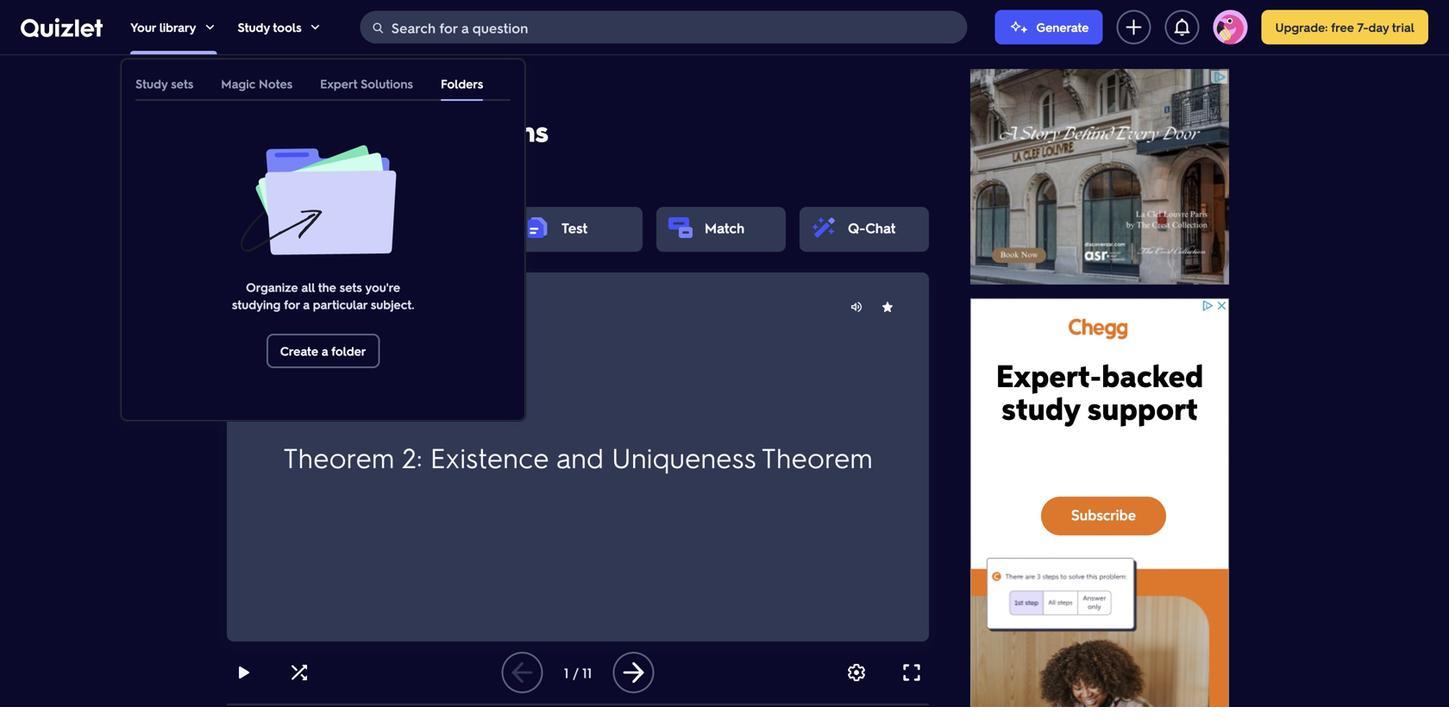 Task type: describe. For each thing, give the bounding box(es) containing it.
lightbulb image
[[261, 300, 275, 314]]

generate button
[[995, 10, 1103, 44]]

0 vertical spatial is
[[394, 337, 406, 362]]

study tools
[[238, 19, 302, 35]]

b
[[302, 429, 314, 454]]

0 vertical spatial matrix
[[365, 368, 418, 392]]

11
[[582, 664, 592, 682]]

recently
[[319, 164, 372, 182]]

study sets tab
[[135, 66, 194, 101]]

linear
[[276, 337, 324, 362]]

expert
[[320, 76, 358, 91]]

for
[[284, 297, 300, 312]]

linear for linear algebra
[[343, 84, 377, 99]]

1 advertisement element from the top
[[971, 69, 1230, 285]]

search image
[[372, 21, 385, 35]]

arrow left image
[[509, 659, 536, 687]]

create image
[[1124, 17, 1145, 38]]

1 vertical spatial and
[[705, 368, 738, 392]]

0 horizontal spatial of
[[382, 399, 400, 423]]

q-chat
[[848, 219, 896, 237]]

1 vertical spatial is
[[423, 368, 436, 392]]

caret down image
[[203, 20, 217, 34]]

no folders found in library image
[[194, 135, 453, 265]]

create
[[280, 343, 318, 359]]

0 vertical spatial only
[[556, 337, 593, 362]]

the up -
[[614, 337, 641, 362]]

generate
[[1037, 19, 1089, 35]]

caret down image
[[309, 20, 322, 34]]

math link
[[227, 83, 255, 100]]

create a folder
[[280, 343, 366, 359]]

1 horizontal spatial augmented
[[437, 399, 536, 423]]

free
[[1331, 19, 1355, 35]]

folder
[[331, 343, 366, 359]]

your library button
[[130, 0, 217, 54]]

theorem 2: existence and uniqueness theorem element
[[261, 321, 895, 594]]

your library
[[130, 19, 196, 35]]

study sets
[[135, 76, 194, 91]]

0 vertical spatial augmented
[[261, 368, 360, 392]]

flashcards link
[[275, 219, 344, 237]]

q-
[[848, 219, 866, 237]]

1 / 11
[[564, 664, 592, 682]]

tab list containing study sets
[[122, 66, 525, 101]]

particular
[[313, 297, 367, 312]]

theorems
[[421, 113, 549, 149]]

fullscreen image
[[902, 663, 922, 683]]

organize all the sets you're studying for a particular subject.
[[232, 280, 414, 312]]

study for study tools
[[238, 19, 270, 35]]

that
[[630, 368, 663, 392]]

2 vertical spatial and
[[556, 440, 604, 475]]

...
[[830, 399, 843, 423]]

echelon
[[261, 399, 331, 423]]

1 horizontal spatial matrix
[[541, 399, 594, 423]]

notes
[[259, 76, 293, 91]]

linear algebra theorems
[[227, 113, 549, 149]]

if up has
[[599, 337, 609, 362]]

has
[[599, 399, 628, 423]]

studying
[[232, 297, 281, 312]]

consistent
[[411, 337, 498, 362]]

algebra for linear algebra
[[379, 84, 425, 99]]

upgrade: free 7-day trial
[[1276, 19, 1415, 35]]

day
[[1369, 19, 1389, 35]]

your
[[130, 19, 156, 35]]

study for study sets
[[135, 76, 168, 91]]

slash forward image
[[259, 85, 273, 98]]

the right row on the left of the page
[[729, 399, 757, 423]]

subject.
[[371, 297, 414, 312]]

trial
[[1393, 19, 1415, 35]]

you're
[[365, 280, 400, 295]]

a linear system is consistent if and only if the rightmost column of the augmented matrix is not a pivot column - that is, if and only if an echelon form of the augmented matrix has no row of the form [0 ... 0 b] with b nonzero. 

if a linear system is consistent, then the solution set contains either (i) a unique solution, when there are no free variables, or (ii) infinitely many solutions, when there is at least one free variable. element
[[261, 321, 895, 594]]

system
[[329, 337, 388, 362]]

is,
[[668, 368, 685, 392]]

test
[[562, 219, 588, 237]]

-
[[618, 368, 626, 392]]

arrow right image
[[620, 659, 647, 687]]

row
[[669, 399, 701, 423]]

nonzero.
[[319, 429, 394, 454]]

match
[[705, 219, 745, 237]]

rightmost
[[647, 337, 729, 362]]

pivot
[[500, 368, 543, 392]]

upgrade: free 7-day trial button
[[1262, 10, 1429, 44]]

get
[[282, 299, 303, 315]]

all
[[301, 280, 315, 295]]

b]
[[864, 399, 882, 423]]

the down sound image
[[826, 337, 853, 362]]

Search field
[[361, 11, 967, 44]]

the inside organize all the sets you're studying for a particular subject.
[[318, 280, 336, 295]]

get a hint
[[282, 299, 337, 315]]

1 horizontal spatial only
[[743, 368, 780, 392]]

magic notes tab
[[221, 66, 293, 101]]

match link
[[705, 219, 745, 237]]

[0
[[808, 399, 825, 423]]

linear for linear algebra theorems
[[227, 113, 305, 149]]

study tools button
[[238, 0, 322, 54]]

the up 2:
[[405, 399, 433, 423]]



Task type: locate. For each thing, give the bounding box(es) containing it.
and
[[518, 337, 551, 362], [705, 368, 738, 392], [556, 440, 604, 475]]

math
[[227, 84, 255, 99]]

0
[[848, 399, 859, 423]]

create a folder button
[[266, 334, 380, 368]]

options image
[[846, 663, 867, 683]]

star filled image
[[881, 300, 895, 314], [881, 300, 895, 314]]

chat
[[866, 219, 896, 237]]

of up nonzero. on the bottom left
[[382, 399, 400, 423]]

sets left magic
[[171, 76, 194, 91]]

matrix
[[365, 368, 418, 392], [541, 399, 594, 423]]

1 horizontal spatial column
[[734, 337, 798, 362]]

1 vertical spatial matrix
[[541, 399, 594, 423]]

2:
[[402, 440, 422, 475]]

0 horizontal spatial sets
[[171, 76, 194, 91]]

0 horizontal spatial augmented
[[261, 368, 360, 392]]

flashcards
[[275, 219, 344, 237]]

linear algebra
[[343, 84, 425, 99]]

if right is,
[[690, 368, 700, 392]]

expert solutions tab
[[320, 66, 413, 101]]

the
[[318, 280, 336, 295], [614, 337, 641, 362], [826, 337, 853, 362], [405, 399, 433, 423], [729, 399, 757, 423]]

augmented down create
[[261, 368, 360, 392]]

0 horizontal spatial and
[[518, 337, 551, 362]]

folders
[[441, 76, 483, 91]]

0 horizontal spatial column
[[548, 368, 612, 392]]

0 horizontal spatial form
[[336, 399, 377, 423]]

7-
[[1358, 19, 1369, 35]]

study down your
[[135, 76, 168, 91]]

study inside tab
[[135, 76, 168, 91]]

hint
[[316, 299, 337, 315]]

1 quizlet image from the top
[[21, 17, 103, 37]]

sets inside organize all the sets you're studying for a particular subject.
[[340, 280, 362, 295]]

a inside organize all the sets you're studying for a particular subject.
[[303, 297, 310, 312]]

sound image
[[850, 300, 864, 314]]

advertisement element
[[971, 69, 1230, 285], [971, 299, 1230, 708]]

linear algebra link
[[343, 83, 425, 100]]

augmented down not
[[437, 399, 536, 423]]

tab list
[[122, 66, 525, 101]]

None search field
[[360, 11, 968, 44]]

1 horizontal spatial theorem
[[762, 440, 873, 475]]

if left an
[[785, 368, 795, 392]]

study left tools
[[238, 19, 270, 35]]

of
[[803, 337, 821, 362], [382, 399, 400, 423], [707, 399, 724, 423]]

2 theorem from the left
[[762, 440, 873, 475]]

test link
[[562, 219, 588, 237]]

2 advertisement element from the top
[[971, 299, 1230, 708]]

0 vertical spatial and
[[518, 337, 551, 362]]

0 vertical spatial sets
[[171, 76, 194, 91]]

if up pivot
[[503, 337, 514, 362]]

16
[[248, 164, 260, 182]]

star filled image
[[388, 166, 401, 179]]

0 horizontal spatial is
[[394, 337, 406, 362]]

is right system
[[394, 337, 406, 362]]

form left [0
[[762, 399, 803, 423]]

quizlet image
[[21, 17, 103, 37], [21, 18, 103, 37]]

bell image
[[1172, 17, 1193, 38]]

is left not
[[423, 368, 436, 392]]

augmented
[[261, 368, 360, 392], [437, 399, 536, 423]]

organize
[[246, 280, 298, 295]]

is
[[394, 337, 406, 362], [423, 368, 436, 392]]

studiers
[[264, 164, 315, 182]]

slash forward image
[[325, 85, 339, 98]]

matrix down system
[[365, 368, 418, 392]]

magic notes
[[221, 76, 293, 91]]

1 horizontal spatial study
[[238, 19, 270, 35]]

/
[[573, 664, 579, 682]]

1 vertical spatial study
[[135, 76, 168, 91]]

1 theorem from the left
[[283, 440, 395, 475]]

q-chat link
[[848, 219, 896, 237]]

and right is,
[[705, 368, 738, 392]]

0 horizontal spatial only
[[556, 337, 593, 362]]

sets up the particular
[[340, 280, 362, 295]]

2 horizontal spatial and
[[705, 368, 738, 392]]

1 horizontal spatial and
[[556, 440, 604, 475]]

matrix left has
[[541, 399, 594, 423]]

column left -
[[548, 368, 612, 392]]

1 vertical spatial advertisement element
[[971, 299, 1230, 708]]

folders tab
[[441, 66, 483, 101]]

0 horizontal spatial study
[[135, 76, 168, 91]]

shuffle image
[[289, 663, 310, 683]]

1 form from the left
[[336, 399, 377, 423]]

library
[[159, 19, 196, 35]]

with
[[261, 429, 297, 454]]

a inside button
[[322, 343, 328, 359]]

upgrade:
[[1276, 19, 1328, 35]]

study inside button
[[238, 19, 270, 35]]

1 vertical spatial linear
[[227, 113, 305, 149]]

only
[[556, 337, 593, 362], [743, 368, 780, 392]]

a linear system is consistent if and only if the rightmost column of the augmented matrix is not a pivot column - that is, if and only if an echelon form of the augmented matrix has no row of the form [0 ... 0 b] with b nonzero.
[[261, 337, 882, 454]]

1 horizontal spatial is
[[423, 368, 436, 392]]

1 horizontal spatial of
[[707, 399, 724, 423]]

an
[[800, 368, 821, 392]]

sets inside tab
[[171, 76, 194, 91]]

2 horizontal spatial of
[[803, 337, 821, 362]]

a
[[303, 297, 310, 312], [306, 299, 312, 315], [261, 337, 271, 362], [322, 343, 328, 359], [485, 368, 495, 392]]

tools
[[273, 19, 302, 35]]

sets
[[171, 76, 194, 91], [340, 280, 362, 295]]

theorem down [0
[[762, 440, 873, 475]]

study
[[238, 19, 270, 35], [135, 76, 168, 91]]

the right all
[[318, 280, 336, 295]]

0 horizontal spatial theorem
[[283, 440, 395, 475]]

theorem
[[283, 440, 395, 475], [762, 440, 873, 475]]

algebra for linear algebra theorems
[[311, 113, 415, 149]]

expert solutions
[[320, 76, 413, 91]]

0 vertical spatial column
[[734, 337, 798, 362]]

1 horizontal spatial form
[[762, 399, 803, 423]]

2 form from the left
[[762, 399, 803, 423]]

play image
[[234, 663, 255, 683]]

not
[[441, 368, 480, 392]]

of right row on the left of the page
[[707, 399, 724, 423]]

0 vertical spatial linear
[[343, 84, 377, 99]]

0 horizontal spatial linear
[[227, 113, 305, 149]]

sparkle image
[[1009, 17, 1030, 38]]

no
[[634, 399, 664, 423]]

and down has
[[556, 440, 604, 475]]

1 horizontal spatial sets
[[340, 280, 362, 295]]

algebra link
[[276, 83, 322, 100]]

magic
[[221, 76, 256, 91]]

linear
[[343, 84, 377, 99], [227, 113, 305, 149]]

algebra
[[276, 84, 322, 99], [379, 84, 425, 99], [311, 113, 415, 149]]

solutions
[[361, 76, 413, 91]]

uniqueness
[[612, 440, 756, 475]]

of up an
[[803, 337, 821, 362]]

existence
[[430, 440, 549, 475]]

1
[[564, 664, 569, 682]]

theorem down echelon
[[283, 440, 395, 475]]

column
[[734, 337, 798, 362], [548, 368, 612, 392]]

0 vertical spatial study
[[238, 19, 270, 35]]

0 vertical spatial advertisement element
[[971, 69, 1230, 285]]

1 vertical spatial only
[[743, 368, 780, 392]]

form up nonzero. on the bottom left
[[336, 399, 377, 423]]

2 quizlet image from the top
[[21, 18, 103, 37]]

profile picture image
[[1214, 10, 1248, 44]]

if
[[503, 337, 514, 362], [599, 337, 609, 362], [690, 368, 700, 392], [785, 368, 795, 392]]

form
[[336, 399, 377, 423], [762, 399, 803, 423]]

1 vertical spatial augmented
[[437, 399, 536, 423]]

Search text field
[[391, 11, 962, 44]]

and up pivot
[[518, 337, 551, 362]]

16 studiers recently
[[248, 164, 372, 182]]

1 horizontal spatial linear
[[343, 84, 377, 99]]

column right rightmost
[[734, 337, 798, 362]]

1 vertical spatial sets
[[340, 280, 362, 295]]

1 vertical spatial column
[[548, 368, 612, 392]]

0 horizontal spatial matrix
[[365, 368, 418, 392]]

theorem 2: existence and uniqueness theorem
[[283, 440, 873, 475]]



Task type: vqa. For each thing, say whether or not it's contained in the screenshot.
arrow left image
yes



